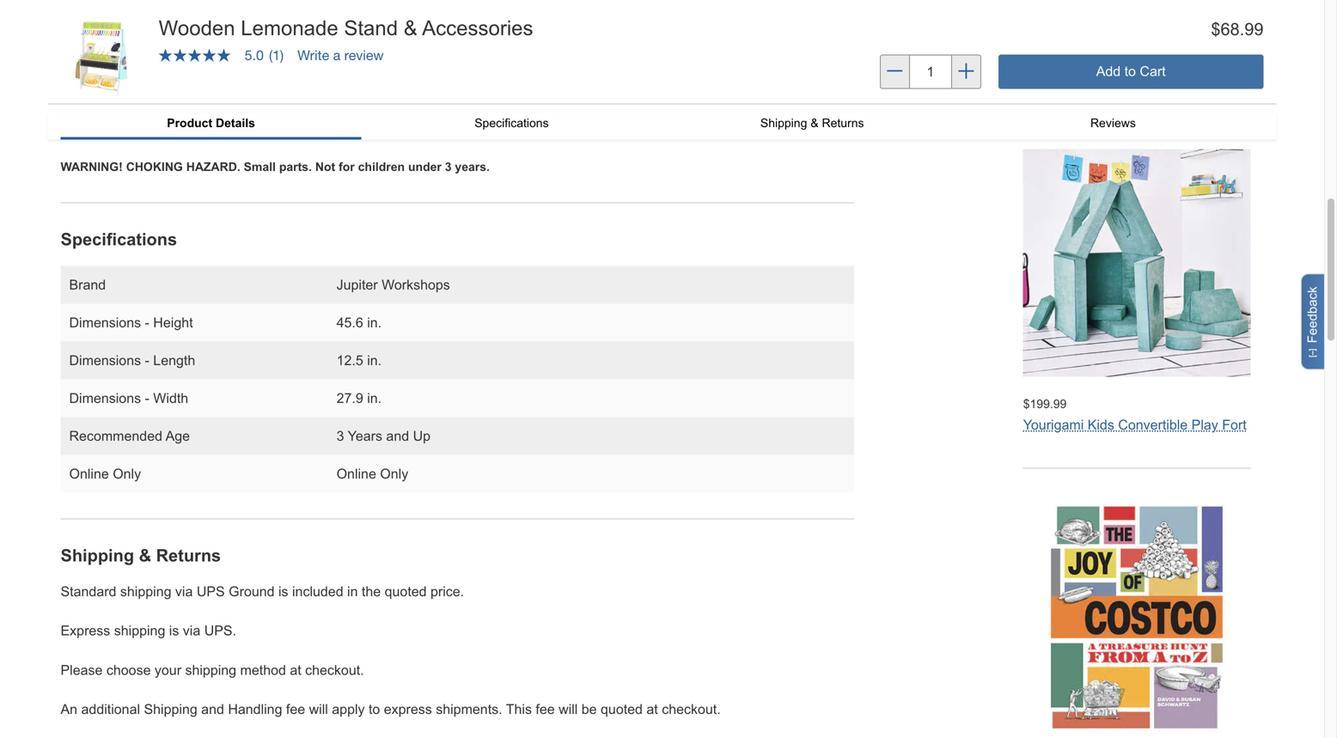 Task type: vqa. For each thing, say whether or not it's contained in the screenshot.
5.0
yes



Task type: describe. For each thing, give the bounding box(es) containing it.
dimensions - width
[[69, 391, 188, 406]]

stand
[[344, 17, 398, 40]]

dimensions - length
[[69, 353, 195, 368]]

1 horizontal spatial shipping
[[144, 702, 198, 718]]

specifications link
[[362, 113, 662, 133]]

details
[[216, 117, 255, 130]]

68.99
[[1221, 20, 1264, 39]]

0 horizontal spatial 3
[[337, 429, 344, 444]]

parts.
[[279, 160, 312, 174]]

additional
[[81, 702, 140, 718]]

0 vertical spatial via
[[175, 584, 193, 600]]

$199.99 yourigami kids convertible play fort
[[1024, 398, 1247, 433]]

kids
[[1088, 417, 1115, 433]]

1 vertical spatial shipping
[[61, 546, 134, 565]]

yourigami kids convertible play fort link
[[1024, 417, 1247, 433]]

1 vertical spatial specifications
[[61, 230, 177, 249]]

1 vertical spatial shipping & returns
[[61, 546, 221, 565]]

express
[[61, 624, 110, 639]]

fort
[[1223, 417, 1247, 433]]

market
[[1134, 45, 1176, 61]]

play
[[1192, 417, 1219, 433]]

in. for 12.5 in.
[[367, 353, 382, 368]]

choking
[[126, 160, 183, 174]]

jug
[[137, 51, 154, 64]]

shipping inside "link"
[[761, 117, 808, 130]]

the
[[362, 584, 381, 600]]

27.9 in.
[[337, 391, 382, 406]]

price.
[[431, 584, 464, 600]]

shipments.
[[436, 702, 503, 718]]

2 online only from the left
[[337, 466, 409, 482]]

yourigami kids convertible play fort image
[[1024, 149, 1251, 377]]

1 horizontal spatial (1)
[[269, 47, 284, 63]]

coins
[[100, 16, 131, 30]]

dimensions for dimensions - height
[[69, 315, 141, 331]]

up
[[413, 429, 431, 444]]

dimensions - height
[[69, 315, 193, 331]]

reviews link
[[963, 113, 1264, 133]]

1 fee from the left
[[286, 702, 305, 718]]

2 only from the left
[[380, 466, 409, 482]]

45.6
[[337, 315, 363, 331]]

workshops
[[382, 277, 450, 293]]

jupiter
[[337, 277, 378, 293]]

3 years and up
[[337, 429, 431, 444]]

- for length
[[145, 353, 149, 368]]

not
[[315, 160, 335, 174]]

12.5 in.
[[337, 353, 382, 368]]

a
[[333, 47, 341, 63]]

wooden lemonade stand & accessories
[[159, 17, 534, 40]]

wooden farmers market & accessories link
[[1024, 45, 1189, 78]]

width
[[153, 391, 188, 406]]

27.9
[[337, 391, 363, 406]]

2 fee from the left
[[536, 702, 555, 718]]

1 only from the left
[[113, 466, 141, 482]]

& inside "wooden farmers market & accessories"
[[1179, 45, 1189, 61]]

warning!
[[61, 160, 123, 174]]

please
[[61, 663, 103, 678]]

length
[[153, 353, 195, 368]]

1 will from the left
[[309, 702, 328, 718]]

0 horizontal spatial returns
[[156, 546, 221, 565]]

45.6 in.
[[337, 315, 382, 331]]

1 online only from the left
[[69, 466, 141, 482]]

- for height
[[145, 315, 149, 331]]

for
[[339, 160, 355, 174]]

& inside "link"
[[811, 117, 819, 130]]

12.5
[[337, 353, 363, 368]]

shipping & returns inside "link"
[[761, 117, 865, 130]]

jupiter workshops
[[337, 277, 450, 293]]

included
[[292, 584, 344, 600]]

age
[[166, 429, 190, 444]]

be
[[582, 702, 597, 718]]

ground
[[229, 584, 275, 600]]

1 (4) from the top
[[75, 68, 90, 81]]

standard shipping via ups ground is included in the quoted price.
[[61, 584, 464, 600]]

lemons
[[100, 102, 143, 116]]

2 will from the left
[[559, 702, 578, 718]]

recommended
[[69, 429, 163, 444]]

ups.
[[204, 624, 236, 639]]

lemonade
[[241, 17, 339, 40]]

shipping for express
[[114, 624, 165, 639]]

review
[[344, 47, 384, 63]]

years
[[348, 429, 383, 444]]

wooden for wooden lemonade stand & accessories
[[159, 17, 235, 40]]

returns inside shipping & returns "link"
[[822, 117, 865, 130]]

(20)
[[75, 102, 97, 116]]

express
[[384, 702, 432, 718]]

this
[[506, 702, 532, 718]]

please choose your shipping method at checkout.
[[61, 663, 364, 678]]



Task type: locate. For each thing, give the bounding box(es) containing it.
shipping for standard
[[120, 584, 172, 600]]

0 horizontal spatial quoted
[[385, 584, 427, 600]]

specifications inside specifications link
[[475, 117, 549, 130]]

write a review button
[[298, 47, 384, 63]]

via left ups.
[[183, 624, 201, 639]]

0 horizontal spatial shipping
[[61, 546, 134, 565]]

1 horizontal spatial fee
[[536, 702, 555, 718]]

yourigami
[[1024, 417, 1084, 433]]

0 horizontal spatial shipping & returns
[[61, 546, 221, 565]]

method
[[240, 663, 286, 678]]

wooden
[[159, 17, 235, 40], [1024, 45, 1075, 61]]

accessories for wooden farmers market & accessories
[[1024, 62, 1098, 78]]

and left up
[[386, 429, 409, 444]]

1 horizontal spatial quoted
[[601, 702, 643, 718]]

under
[[408, 160, 442, 174]]

0 horizontal spatial is
[[169, 624, 179, 639]]

1 vertical spatial and
[[201, 702, 224, 718]]

1 horizontal spatial and
[[386, 429, 409, 444]]

via left ups
[[175, 584, 193, 600]]

online down years
[[337, 466, 376, 482]]

wooden inside "wooden farmers market & accessories"
[[1024, 45, 1075, 61]]

serving
[[93, 51, 134, 64]]

2 online from the left
[[337, 466, 376, 482]]

handling
[[228, 702, 282, 718]]

(1) inside (24) coins (1) loyalty card (1) serving jug (4) cups (4) straws (20) lemons
[[75, 51, 90, 64]]

dimensions up recommended
[[69, 391, 141, 406]]

1 - from the top
[[145, 315, 149, 331]]

dimensions down the brand
[[69, 315, 141, 331]]

1 vertical spatial dimensions
[[69, 353, 141, 368]]

an additional shipping and handling fee will apply to express shipments. this fee will be quoted at checkout.
[[61, 702, 721, 718]]

0 vertical spatial checkout.
[[305, 663, 364, 678]]

1 horizontal spatial accessories
[[1024, 62, 1098, 78]]

apply
[[332, 702, 365, 718]]

1 vertical spatial wooden
[[1024, 45, 1075, 61]]

3 left years
[[337, 429, 344, 444]]

in. right the 45.6
[[367, 315, 382, 331]]

2 vertical spatial -
[[145, 391, 149, 406]]

0 horizontal spatial fee
[[286, 702, 305, 718]]

quoted right the
[[385, 584, 427, 600]]

5.0 (1)
[[245, 47, 284, 63]]

via
[[175, 584, 193, 600], [183, 624, 201, 639]]

will left be
[[559, 702, 578, 718]]

0 vertical spatial returns
[[822, 117, 865, 130]]

online only down recommended
[[69, 466, 141, 482]]

- left width
[[145, 391, 149, 406]]

in. for 45.6 in.
[[367, 315, 382, 331]]

2 dimensions from the top
[[69, 353, 141, 368]]

specifications up years.
[[475, 117, 549, 130]]

1 horizontal spatial only
[[380, 466, 409, 482]]

in. right "27.9"
[[367, 391, 382, 406]]

0 vertical spatial shipping
[[120, 584, 172, 600]]

fee right this in the bottom left of the page
[[536, 702, 555, 718]]

1 online from the left
[[69, 466, 109, 482]]

product details link
[[61, 113, 362, 137]]

1 vertical spatial shipping
[[114, 624, 165, 639]]

0 vertical spatial accessories
[[422, 17, 534, 40]]

0 horizontal spatial accessories
[[422, 17, 534, 40]]

0 vertical spatial at
[[290, 663, 302, 678]]

3 dimensions from the top
[[69, 391, 141, 406]]

0 horizontal spatial checkout.
[[305, 663, 364, 678]]

0 horizontal spatial (1)
[[75, 51, 90, 64]]

1 vertical spatial is
[[169, 624, 179, 639]]

wooden lemonade stand & accessories image
[[61, 17, 142, 98]]

accessories for wooden lemonade stand & accessories
[[422, 17, 534, 40]]

1 vertical spatial at
[[647, 702, 658, 718]]

in. for 27.9 in.
[[367, 391, 382, 406]]

&
[[404, 17, 418, 40], [1179, 45, 1189, 61], [811, 117, 819, 130], [139, 546, 151, 565]]

only down recommended age
[[113, 466, 141, 482]]

(24) coins (1) loyalty card (1) serving jug (4) cups (4) straws (20) lemons
[[75, 16, 161, 116]]

is
[[279, 584, 289, 600], [169, 624, 179, 639]]

1 horizontal spatial checkout.
[[662, 702, 721, 718]]

in
[[347, 584, 358, 600]]

0 horizontal spatial wooden
[[159, 17, 235, 40]]

is up your on the left of page
[[169, 624, 179, 639]]

wooden left farmers
[[1024, 45, 1075, 61]]

(4) left cups
[[75, 68, 90, 81]]

0 horizontal spatial online only
[[69, 466, 141, 482]]

0 horizontal spatial specifications
[[61, 230, 177, 249]]

1 horizontal spatial 3
[[445, 160, 452, 174]]

specifications
[[475, 117, 549, 130], [61, 230, 177, 249]]

wooden for wooden farmers market & accessories
[[1024, 45, 1075, 61]]

accessories inside "wooden farmers market & accessories"
[[1024, 62, 1098, 78]]

0 vertical spatial dimensions
[[69, 315, 141, 331]]

card
[[135, 33, 161, 47]]

1 vertical spatial (4)
[[75, 85, 90, 98]]

1 dimensions from the top
[[69, 315, 141, 331]]

1 vertical spatial quoted
[[601, 702, 643, 718]]

choose
[[107, 663, 151, 678]]

-
[[145, 315, 149, 331], [145, 353, 149, 368], [145, 391, 149, 406]]

at right method
[[290, 663, 302, 678]]

brand
[[69, 277, 106, 293]]

1 vertical spatial via
[[183, 624, 201, 639]]

0 vertical spatial is
[[279, 584, 289, 600]]

express shipping is via ups.
[[61, 624, 236, 639]]

convertible
[[1119, 417, 1188, 433]]

0 vertical spatial quoted
[[385, 584, 427, 600]]

$
[[1212, 20, 1221, 39]]

$199.99
[[1024, 398, 1067, 411]]

fee right handling
[[286, 702, 305, 718]]

1 horizontal spatial at
[[647, 702, 658, 718]]

2 vertical spatial shipping
[[144, 702, 198, 718]]

fee
[[286, 702, 305, 718], [536, 702, 555, 718]]

at
[[290, 663, 302, 678], [647, 702, 658, 718]]

(1) right 5.0 on the top of the page
[[269, 47, 284, 63]]

to
[[369, 702, 380, 718]]

children
[[358, 160, 405, 174]]

reviews
[[1091, 117, 1137, 130]]

the joy of costco image
[[1024, 504, 1251, 732]]

None button
[[999, 55, 1264, 89]]

online only
[[69, 466, 141, 482], [337, 466, 409, 482]]

0 vertical spatial in.
[[367, 315, 382, 331]]

1 vertical spatial 3
[[337, 429, 344, 444]]

3 - from the top
[[145, 391, 149, 406]]

2 - from the top
[[145, 353, 149, 368]]

(4) up (20) at the top
[[75, 85, 90, 98]]

1 horizontal spatial specifications
[[475, 117, 549, 130]]

0 vertical spatial wooden
[[159, 17, 235, 40]]

in.
[[367, 315, 382, 331], [367, 353, 382, 368], [367, 391, 382, 406]]

0 vertical spatial specifications
[[475, 117, 549, 130]]

- left the 'height'
[[145, 315, 149, 331]]

shipping up express shipping is via ups.
[[120, 584, 172, 600]]

1 horizontal spatial online
[[337, 466, 376, 482]]

online down recommended
[[69, 466, 109, 482]]

in. right 12.5
[[367, 353, 382, 368]]

1 in. from the top
[[367, 315, 382, 331]]

0 vertical spatial shipping & returns
[[761, 117, 865, 130]]

shipping
[[120, 584, 172, 600], [114, 624, 165, 639], [185, 663, 237, 678]]

straws
[[93, 85, 130, 98]]

1 vertical spatial checkout.
[[662, 702, 721, 718]]

standard
[[61, 584, 116, 600]]

will left apply
[[309, 702, 328, 718]]

small
[[244, 160, 276, 174]]

wooden right coins
[[159, 17, 235, 40]]

3
[[445, 160, 452, 174], [337, 429, 344, 444]]

quoted right be
[[601, 702, 643, 718]]

and down please choose your shipping method at checkout.
[[201, 702, 224, 718]]

2 vertical spatial dimensions
[[69, 391, 141, 406]]

2 (4) from the top
[[75, 85, 90, 98]]

product
[[167, 117, 212, 130]]

years.
[[455, 160, 490, 174]]

- for width
[[145, 391, 149, 406]]

0 vertical spatial -
[[145, 315, 149, 331]]

product details
[[167, 117, 255, 130]]

1 vertical spatial -
[[145, 353, 149, 368]]

wooden farmers market & accessories
[[1024, 45, 1189, 78]]

height
[[153, 315, 193, 331]]

(1) loyalty
[[75, 33, 131, 47]]

specifications up the brand
[[61, 230, 177, 249]]

shipping & returns link
[[662, 113, 963, 133]]

1 horizontal spatial will
[[559, 702, 578, 718]]

1 horizontal spatial is
[[279, 584, 289, 600]]

1 horizontal spatial online only
[[337, 466, 409, 482]]

your
[[155, 663, 181, 678]]

1 vertical spatial returns
[[156, 546, 221, 565]]

warning! choking hazard. small parts. not for children under 3 years.
[[61, 160, 490, 174]]

0 horizontal spatial at
[[290, 663, 302, 678]]

1 horizontal spatial returns
[[822, 117, 865, 130]]

farmers
[[1079, 45, 1130, 61]]

0 horizontal spatial online
[[69, 466, 109, 482]]

shipping up the choose
[[114, 624, 165, 639]]

dimensions up dimensions - width at the bottom left of page
[[69, 353, 141, 368]]

0 horizontal spatial will
[[309, 702, 328, 718]]

hazard.
[[186, 160, 241, 174]]

0 vertical spatial shipping
[[761, 117, 808, 130]]

ups
[[197, 584, 225, 600]]

(1) down the (1) loyalty on the left
[[75, 51, 90, 64]]

1 vertical spatial accessories
[[1024, 62, 1098, 78]]

- left length
[[145, 353, 149, 368]]

online only down years
[[337, 466, 409, 482]]

(24)
[[75, 16, 97, 30]]

at right be
[[647, 702, 658, 718]]

0 horizontal spatial and
[[201, 702, 224, 718]]

shipping down ups.
[[185, 663, 237, 678]]

shipping & returns
[[761, 117, 865, 130], [61, 546, 221, 565]]

2 in. from the top
[[367, 353, 382, 368]]

0 vertical spatial and
[[386, 429, 409, 444]]

1 horizontal spatial shipping & returns
[[761, 117, 865, 130]]

None telephone field
[[910, 55, 952, 89]]

dimensions
[[69, 315, 141, 331], [69, 353, 141, 368], [69, 391, 141, 406]]

3 in. from the top
[[367, 391, 382, 406]]

0 vertical spatial (4)
[[75, 68, 90, 81]]

0 horizontal spatial only
[[113, 466, 141, 482]]

1 vertical spatial in.
[[367, 353, 382, 368]]

online
[[69, 466, 109, 482], [337, 466, 376, 482]]

an
[[61, 702, 77, 718]]

3 right under
[[445, 160, 452, 174]]

5.0
[[245, 47, 264, 63]]

feedback
[[1306, 287, 1320, 343]]

recommended age
[[69, 429, 190, 444]]

and
[[386, 429, 409, 444], [201, 702, 224, 718]]

(1)
[[269, 47, 284, 63], [75, 51, 90, 64]]

write
[[298, 47, 329, 63]]

dimensions for dimensions - length
[[69, 353, 141, 368]]

0 vertical spatial 3
[[445, 160, 452, 174]]

dimensions for dimensions - width
[[69, 391, 141, 406]]

2 horizontal spatial shipping
[[761, 117, 808, 130]]

2 vertical spatial in.
[[367, 391, 382, 406]]

is right ground
[[279, 584, 289, 600]]

1 horizontal spatial wooden
[[1024, 45, 1075, 61]]

cups
[[93, 68, 121, 81]]

only down 3 years and up
[[380, 466, 409, 482]]

2 vertical spatial shipping
[[185, 663, 237, 678]]

write a review
[[298, 47, 384, 63]]

feedback link
[[1302, 274, 1332, 370]]



